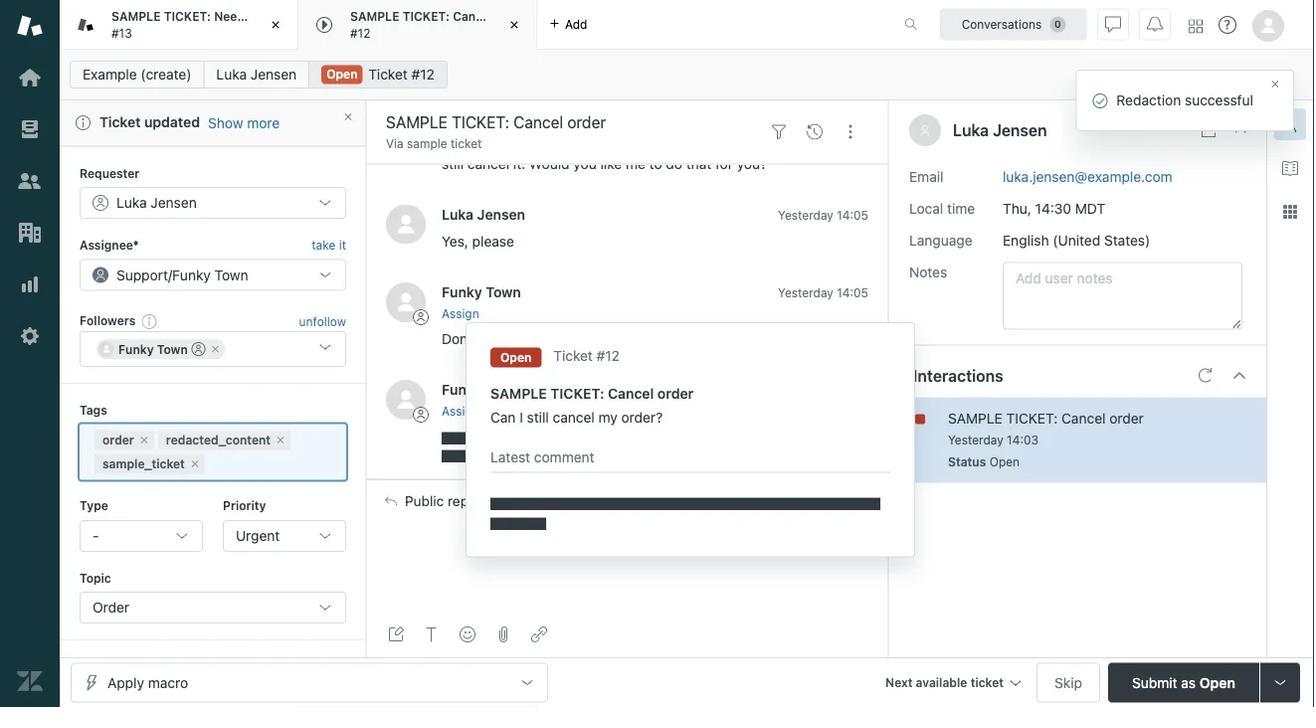 Task type: describe. For each thing, give the bounding box(es) containing it.
info on adding followers image
[[142, 313, 157, 329]]

▇▇
[[442, 447, 470, 463]]

displays possible ticket submission types image
[[1273, 675, 1289, 691]]

order?
[[622, 409, 663, 425]]

/
[[168, 266, 172, 283]]

1 vertical spatial close image
[[1233, 122, 1249, 138]]

funky down done!
[[442, 382, 482, 398]]

Add user notes text field
[[1003, 262, 1243, 330]]

less
[[248, 10, 271, 23]]

local
[[910, 200, 944, 217]]

do
[[666, 155, 683, 172]]

open down there
[[501, 351, 532, 365]]

ticket #12 inside secondary element
[[369, 66, 435, 83]]

skip
[[1055, 675, 1083, 691]]

▇▇▇▇▇▇▇▇▇▇▇▇▇▇▇▇▇▇▇▇▇▇▇▇▇▇▇▇▇▇ ▇▇
[[442, 429, 860, 463]]

yesterday inside sample ticket: cancel order yesterday 14:03 status open
[[948, 433, 1004, 447]]

topic element
[[80, 592, 346, 624]]

you?
[[737, 155, 767, 172]]

sample
[[407, 137, 447, 151]]

1 avatar image from the top
[[386, 204, 426, 244]]

sample for can i still cancel my order?
[[491, 385, 547, 401]]

cancel for sample ticket: cancel order can i still cancel my order?
[[608, 385, 654, 401]]

our
[[668, 137, 689, 154]]

add button
[[537, 0, 600, 49]]

yesterday for yes, please
[[778, 208, 834, 222]]

customer context image
[[1283, 116, 1299, 132]]

it.
[[513, 155, 526, 172]]

2 assign button from the top
[[442, 403, 479, 421]]

yesterday 14:05 for yes, please
[[778, 208, 869, 222]]

left
[[643, 137, 664, 154]]

sample inside sample ticket: cancel order yesterday 14:03 status open
[[948, 410, 1003, 427]]

view more details image
[[1201, 122, 1217, 138]]

add attachment image
[[496, 627, 512, 643]]

available
[[916, 676, 968, 690]]

via
[[386, 137, 404, 151]]

jensen inside the luka jensen link
[[251, 66, 297, 83]]

cancel inside sample ticket: cancel order can i still cancel my order?
[[553, 409, 595, 425]]

main element
[[0, 0, 60, 708]]

assign for second 'assign' button from the bottom
[[442, 307, 479, 321]]

please
[[472, 233, 514, 250]]

show
[[208, 114, 243, 131]]

close image for order
[[505, 15, 524, 35]]

luka jensen inside 'requester' element
[[116, 194, 197, 211]]

funky town
[[118, 342, 188, 356]]

1 vertical spatial like
[[601, 155, 622, 172]]

public reply button
[[367, 481, 513, 523]]

redaction successful
[[1117, 92, 1254, 108]]

- button
[[80, 520, 203, 552]]

english
[[1003, 232, 1050, 248]]

tab containing sample ticket: cancel order
[[299, 0, 537, 50]]

▇▇▇▇▇▇▇▇▇▇▇▇▇▇▇▇▇▇▇▇▇▇▇▇▇▇▇▇ ▇▇▇▇
[[491, 494, 881, 531]]

local time
[[910, 200, 975, 217]]

apply macro
[[107, 675, 188, 691]]

tabs tab list
[[60, 0, 884, 50]]

ticket inside ticket updated show more
[[100, 114, 141, 130]]

assignee*
[[80, 238, 139, 251]]

close image for less
[[266, 15, 286, 35]]

views image
[[17, 116, 43, 142]]

funky inside option
[[118, 342, 154, 356]]

open right as
[[1200, 675, 1236, 691]]

Public reply composer text field
[[376, 523, 880, 565]]

town up can
[[486, 382, 521, 398]]

14:03
[[1007, 433, 1039, 447]]

unfollow
[[299, 314, 346, 328]]

done! is there anything else that i can help you with?
[[442, 331, 780, 348]]

status
[[948, 455, 987, 469]]

example (create)
[[83, 66, 192, 83]]

with?
[[746, 331, 780, 348]]

cc
[[853, 493, 873, 510]]

sample for #13
[[111, 10, 161, 23]]

it
[[442, 137, 450, 154]]

urgent
[[236, 527, 280, 544]]

conversationlabel log
[[366, 73, 889, 480]]

insert emojis image
[[460, 627, 476, 643]]

anything
[[535, 331, 591, 348]]

1 vertical spatial you
[[719, 331, 742, 348]]

cancel for sample ticket: cancel order yesterday 14:03 status open
[[1062, 410, 1106, 427]]

yes, please
[[442, 233, 514, 250]]

apply
[[107, 675, 144, 691]]

yesterday 14:05 for done! is there anything else that i can help you with?
[[778, 286, 869, 300]]

organizations image
[[17, 220, 43, 246]]

Yesterday 14:03 text field
[[948, 433, 1039, 447]]

support
[[116, 266, 168, 283]]

assign for first 'assign' button from the bottom of the conversationlabel log
[[442, 405, 479, 419]]

type
[[80, 498, 108, 512]]

order
[[93, 599, 129, 616]]

tab containing sample ticket: need less items than ordered
[[60, 0, 386, 50]]

next available ticket
[[886, 676, 1004, 690]]

(united
[[1053, 232, 1101, 248]]

thu, 14:30 mdt
[[1003, 200, 1106, 217]]

(create)
[[141, 66, 192, 83]]

2 vertical spatial ticket
[[554, 348, 593, 364]]

priority
[[223, 498, 266, 512]]

support / funky town
[[116, 266, 248, 283]]

2 funky town assign from the top
[[442, 382, 521, 419]]

yesterday for done! is there anything else that i can help you with?
[[778, 286, 834, 300]]

1 funky town assign from the top
[[442, 284, 521, 321]]

▇▇▇▇
[[491, 514, 546, 531]]

package
[[542, 137, 596, 154]]

customers image
[[17, 168, 43, 194]]

funkytownclown1@gmail.com image
[[99, 341, 114, 357]]

hasn't
[[600, 137, 639, 154]]

language
[[910, 232, 973, 248]]

remove image for sample_ticket
[[189, 458, 201, 470]]

submit
[[1133, 675, 1178, 691]]

0 horizontal spatial that
[[624, 331, 650, 348]]

sample ticket: cancel order can i still cancel my order?
[[491, 385, 694, 425]]

ticket actions image
[[843, 124, 859, 140]]

cancel for sample ticket: cancel order #12
[[453, 10, 493, 23]]

luka jensen link inside secondary element
[[203, 61, 310, 89]]

via sample ticket
[[386, 137, 482, 151]]

14:30
[[1036, 200, 1072, 217]]

▇▇▇▇▇▇▇▇▇▇▇▇▇▇▇▇▇▇▇▇▇▇▇▇▇▇▇▇▇▇
[[442, 429, 860, 445]]

get started image
[[17, 65, 43, 91]]

zendesk image
[[17, 669, 43, 695]]

funky up done!
[[442, 284, 482, 300]]

warehouse
[[693, 137, 763, 154]]

Subject field
[[382, 110, 757, 134]]

tooltip containing ticket #12
[[460, 316, 922, 564]]

the
[[517, 137, 538, 154]]

luka.jensen@example.com image
[[558, 494, 574, 510]]

followers
[[80, 314, 136, 327]]

done!
[[442, 331, 480, 348]]

user is an agent image
[[192, 342, 206, 356]]

14:05 for yes, please
[[837, 208, 869, 222]]

it
[[339, 238, 346, 251]]

close ticket collision notification image
[[342, 111, 354, 123]]

topic
[[80, 571, 111, 584]]

jensen inside 'requester' element
[[151, 194, 197, 211]]

ticket: for #13
[[164, 10, 211, 23]]

remove image for redacted_content
[[275, 434, 287, 446]]

it looks like the package hasn't left our warehouse yet so we can still cancel it. would you like me to do that for you?
[[442, 137, 858, 172]]



Task type: vqa. For each thing, say whether or not it's contained in the screenshot.
1st tab from right
yes



Task type: locate. For each thing, give the bounding box(es) containing it.
0 horizontal spatial you
[[574, 155, 597, 172]]

yesterday 14:05 text field up "with?"
[[778, 286, 869, 300]]

my
[[599, 409, 618, 425]]

edit user image
[[659, 495, 673, 509]]

1 horizontal spatial close image
[[505, 15, 524, 35]]

luka up show
[[216, 66, 247, 83]]

requester
[[80, 165, 140, 179]]

yesterday down so
[[778, 208, 834, 222]]

1 vertical spatial cancel
[[608, 385, 654, 401]]

2 horizontal spatial ticket
[[554, 348, 593, 364]]

1 yesterday 14:05 from the top
[[778, 208, 869, 222]]

#12 down else
[[597, 348, 620, 364]]

luka jensen link up yes, please
[[442, 206, 526, 222]]

submit as open
[[1133, 675, 1236, 691]]

cancel inside sample ticket: cancel order can i still cancel my order?
[[608, 385, 654, 401]]

remove image for order
[[138, 434, 150, 446]]

2 horizontal spatial #12
[[597, 348, 620, 364]]

0 vertical spatial that
[[686, 155, 712, 172]]

secondary element
[[60, 55, 1315, 95]]

1 yesterday 14:05 text field from the top
[[778, 208, 869, 222]]

mdt
[[1076, 200, 1106, 217]]

example
[[83, 66, 137, 83]]

town inside option
[[157, 342, 188, 356]]

sample inside sample ticket: cancel order #12
[[350, 10, 400, 23]]

items
[[275, 10, 307, 23]]

avatar image for ▇▇▇▇▇▇▇▇▇▇▇▇▇▇▇▇▇▇▇▇▇▇▇▇▇▇▇▇▇▇ ▇▇
[[386, 380, 426, 420]]

we
[[809, 137, 827, 154]]

3 avatar image from the top
[[386, 380, 426, 420]]

0 vertical spatial still
[[442, 155, 464, 172]]

can left the help
[[661, 331, 684, 348]]

conversations
[[962, 17, 1042, 31]]

order
[[496, 10, 528, 23], [658, 385, 694, 401], [1110, 410, 1144, 427], [103, 433, 134, 447]]

looks
[[454, 137, 488, 154]]

funky town link for first 'assign' button from the bottom of the conversationlabel log
[[442, 382, 521, 398]]

funky inside assignee* element
[[172, 266, 211, 283]]

funky town link up is
[[442, 284, 521, 300]]

yesterday 14:05 text field down we
[[778, 208, 869, 222]]

that right else
[[624, 331, 650, 348]]

assign button left can
[[442, 403, 479, 421]]

yet
[[766, 137, 786, 154]]

open
[[327, 67, 358, 81], [501, 351, 532, 365], [990, 455, 1020, 469], [1200, 675, 1236, 691]]

order inside sample ticket: cancel order yesterday 14:03 status open
[[1110, 410, 1144, 427]]

you right the help
[[719, 331, 742, 348]]

example (create) button
[[70, 61, 204, 89]]

ticket #12 down else
[[554, 348, 620, 364]]

notifications image
[[1147, 16, 1163, 32]]

#12
[[350, 26, 371, 40], [412, 66, 435, 83], [597, 348, 620, 364]]

1 vertical spatial yesterday 14:05 text field
[[778, 286, 869, 300]]

sample_ticket
[[103, 457, 185, 471]]

button displays agent's chat status as invisible. image
[[1106, 16, 1122, 32]]

town
[[215, 266, 248, 283], [486, 284, 521, 300], [157, 342, 188, 356], [486, 382, 521, 398]]

1 vertical spatial yesterday
[[778, 286, 834, 300]]

cancel inside sample ticket: cancel order #12
[[453, 10, 493, 23]]

sample ticket: need less items than ordered #13
[[111, 10, 386, 40]]

1 close image from the left
[[266, 15, 286, 35]]

2 assign from the top
[[442, 405, 479, 419]]

0 horizontal spatial ticket
[[100, 114, 141, 130]]

ticket: inside sample ticket: cancel order #12
[[403, 10, 450, 23]]

next
[[886, 676, 913, 690]]

notes
[[910, 264, 948, 280]]

2 horizontal spatial remove image
[[275, 434, 287, 446]]

to
[[649, 155, 662, 172]]

luka jensen link inside conversationlabel log
[[442, 206, 526, 222]]

funky town option
[[97, 339, 226, 359]]

1 vertical spatial luka jensen link
[[442, 206, 526, 222]]

1 funky town link from the top
[[442, 284, 521, 300]]

close image
[[266, 15, 286, 35], [505, 15, 524, 35]]

like down hasn't
[[601, 155, 622, 172]]

1 vertical spatial ticket
[[100, 114, 141, 130]]

0 vertical spatial i
[[654, 331, 657, 348]]

cc button
[[853, 493, 873, 511]]

ticket: inside sample ticket: cancel order yesterday 14:03 status open
[[1007, 410, 1058, 427]]

0 vertical spatial ticket
[[369, 66, 408, 83]]

1 horizontal spatial #12
[[412, 66, 435, 83]]

remove image up sample_ticket
[[138, 434, 150, 446]]

0 horizontal spatial remove image
[[138, 434, 150, 446]]

ticket: for can i still cancel my order?
[[551, 385, 605, 401]]

ticket: right ordered
[[403, 10, 450, 23]]

#12 inside secondary element
[[412, 66, 435, 83]]

1 horizontal spatial can
[[831, 137, 854, 154]]

sample ticket: cancel order #12
[[350, 10, 528, 40]]

-
[[93, 527, 99, 544]]

1 vertical spatial ticket
[[971, 676, 1004, 690]]

1 vertical spatial ticket #12
[[554, 348, 620, 364]]

0 vertical spatial 14:05
[[837, 208, 869, 222]]

ticket right the available at the right bottom of page
[[971, 676, 1004, 690]]

0 vertical spatial ticket #12
[[369, 66, 435, 83]]

remove image down redacted_content
[[189, 458, 201, 470]]

0 vertical spatial assign
[[442, 307, 479, 321]]

sample inside sample ticket: cancel order can i still cancel my order?
[[491, 385, 547, 401]]

cancel
[[468, 155, 510, 172], [553, 409, 595, 425]]

jensen inside conversationlabel log
[[477, 206, 526, 222]]

macro
[[148, 675, 188, 691]]

close image left add dropdown button
[[505, 15, 524, 35]]

2 tab from the left
[[299, 0, 537, 50]]

open down yesterday 14:03 text field
[[990, 455, 1020, 469]]

ordered
[[340, 10, 386, 23]]

tags
[[80, 403, 107, 416]]

get help image
[[1219, 16, 1237, 34]]

luka up yes, on the top of the page
[[442, 206, 474, 222]]

followers element
[[80, 331, 346, 367]]

order inside sample ticket: cancel order #12
[[496, 10, 528, 23]]

zendesk products image
[[1189, 19, 1203, 33]]

luka jensen up public reply composer text box
[[578, 495, 651, 509]]

1 horizontal spatial remove image
[[189, 458, 201, 470]]

help
[[688, 331, 715, 348]]

0 vertical spatial avatar image
[[386, 204, 426, 244]]

yesterday 14:05 text field for done! is there anything else that i can help you with?
[[778, 286, 869, 300]]

0 horizontal spatial like
[[492, 137, 513, 154]]

i
[[654, 331, 657, 348], [520, 409, 523, 425]]

ticket: for #12
[[403, 10, 450, 23]]

0 vertical spatial yesterday
[[778, 208, 834, 222]]

skip button
[[1037, 663, 1101, 703]]

latest comment
[[491, 449, 595, 465]]

that right the do
[[686, 155, 712, 172]]

1 vertical spatial assign button
[[442, 403, 479, 421]]

luka jensen link
[[203, 61, 310, 89], [442, 206, 526, 222]]

1 horizontal spatial still
[[527, 409, 549, 425]]

2 14:05 from the top
[[837, 286, 869, 300]]

still right can
[[527, 409, 549, 425]]

redaction
[[1117, 92, 1182, 108]]

take it
[[312, 238, 346, 251]]

sample up can
[[491, 385, 547, 401]]

jensen up thu,
[[993, 121, 1048, 140]]

reply
[[448, 493, 479, 510]]

1 horizontal spatial cancel
[[553, 409, 595, 425]]

sample inside sample ticket: need less items than ordered #13
[[111, 10, 161, 23]]

0 vertical spatial ticket
[[451, 137, 482, 151]]

format text image
[[424, 627, 440, 643]]

1 vertical spatial avatar image
[[386, 283, 426, 322]]

0 vertical spatial can
[[831, 137, 854, 154]]

can right we
[[831, 137, 854, 154]]

0 vertical spatial cancel
[[453, 10, 493, 23]]

ticket for via sample ticket
[[451, 137, 482, 151]]

0 horizontal spatial luka jensen link
[[203, 61, 310, 89]]

0 vertical spatial #12
[[350, 26, 371, 40]]

ticket
[[451, 137, 482, 151], [971, 676, 1004, 690]]

1 horizontal spatial close image
[[1270, 78, 1282, 90]]

reporting image
[[17, 272, 43, 298]]

add
[[565, 17, 588, 31]]

remove image right redacted_content
[[275, 434, 287, 446]]

0 horizontal spatial i
[[520, 409, 523, 425]]

jensen up more
[[251, 66, 297, 83]]

funky right the support
[[172, 266, 211, 283]]

yes,
[[442, 233, 469, 250]]

avatar image for done! is there anything else that i can help you with?
[[386, 283, 426, 322]]

alert containing ticket updated
[[60, 101, 366, 147]]

email
[[910, 168, 944, 185]]

2 avatar image from the top
[[386, 283, 426, 322]]

you
[[574, 155, 597, 172], [719, 331, 742, 348]]

jensen left edit user icon
[[609, 495, 651, 509]]

show more button
[[208, 114, 280, 132]]

i inside log
[[654, 331, 657, 348]]

order inside sample ticket: cancel order can i still cancel my order?
[[658, 385, 694, 401]]

draft mode image
[[388, 627, 404, 643]]

luka jensen link up more
[[203, 61, 310, 89]]

0 vertical spatial you
[[574, 155, 597, 172]]

0 horizontal spatial still
[[442, 155, 464, 172]]

2 vertical spatial cancel
[[1062, 410, 1106, 427]]

1 vertical spatial funky town assign
[[442, 382, 521, 419]]

filter image
[[771, 124, 787, 140]]

ticket for next available ticket
[[971, 676, 1004, 690]]

0 horizontal spatial close image
[[1233, 122, 1249, 138]]

1 vertical spatial still
[[527, 409, 549, 425]]

luka jensen up more
[[216, 66, 297, 83]]

luka jensen inside conversationlabel log
[[442, 206, 526, 222]]

0 horizontal spatial cancel
[[468, 155, 510, 172]]

public reply
[[405, 493, 479, 510]]

events image
[[807, 124, 823, 140]]

avatar image left can
[[386, 380, 426, 420]]

funky town assign up "▇▇"
[[442, 382, 521, 419]]

1 horizontal spatial that
[[686, 155, 712, 172]]

ticket: inside sample ticket: cancel order can i still cancel my order?
[[551, 385, 605, 401]]

ticket inside secondary element
[[369, 66, 408, 83]]

still down it
[[442, 155, 464, 172]]

sample
[[111, 10, 161, 23], [350, 10, 400, 23], [491, 385, 547, 401], [948, 410, 1003, 427]]

successful
[[1185, 92, 1254, 108]]

0 vertical spatial close image
[[1270, 78, 1282, 90]]

interactions
[[914, 366, 1004, 385]]

cancel down looks
[[468, 155, 510, 172]]

yesterday up the status
[[948, 433, 1004, 447]]

urgent button
[[223, 520, 346, 552]]

remove image
[[138, 434, 150, 446], [275, 434, 287, 446], [189, 458, 201, 470]]

than
[[310, 10, 336, 23]]

0 horizontal spatial close image
[[266, 15, 286, 35]]

like left the
[[492, 137, 513, 154]]

luka.jensen@example.com
[[1003, 168, 1173, 185]]

1 horizontal spatial ticket #12
[[554, 348, 620, 364]]

yesterday
[[778, 208, 834, 222], [778, 286, 834, 300], [948, 433, 1004, 447]]

1 assign button from the top
[[442, 305, 479, 323]]

1 vertical spatial cancel
[[553, 409, 595, 425]]

comment
[[534, 449, 595, 465]]

for
[[716, 155, 733, 172]]

to
[[526, 493, 542, 510]]

conversations button
[[940, 8, 1088, 40]]

knowledge image
[[1283, 160, 1299, 176]]

avatar image left yes, on the top of the page
[[386, 204, 426, 244]]

ticket: up 14:03
[[1007, 410, 1058, 427]]

admin image
[[17, 323, 43, 349]]

funky town link up can
[[442, 382, 521, 398]]

like
[[492, 137, 513, 154], [601, 155, 622, 172]]

order for sample ticket: cancel order #12
[[496, 10, 528, 23]]

public
[[405, 493, 444, 510]]

time
[[947, 200, 975, 217]]

0 vertical spatial funky town link
[[442, 284, 521, 300]]

1 vertical spatial #12
[[412, 66, 435, 83]]

cancel
[[453, 10, 493, 23], [608, 385, 654, 401], [1062, 410, 1106, 427]]

me
[[626, 155, 646, 172]]

more
[[247, 114, 280, 131]]

order for sample ticket: cancel order can i still cancel my order?
[[658, 385, 694, 401]]

add link (cmd k) image
[[531, 627, 547, 643]]

luka jensen inside secondary element
[[216, 66, 297, 83]]

sample up yesterday 14:03 text field
[[948, 410, 1003, 427]]

i right can
[[520, 409, 523, 425]]

1 vertical spatial 14:05
[[837, 286, 869, 300]]

avatar image
[[386, 204, 426, 244], [386, 283, 426, 322], [386, 380, 426, 420]]

yesterday 14:05
[[778, 208, 869, 222], [778, 286, 869, 300]]

14:05 for done! is there anything else that i can help you with?
[[837, 286, 869, 300]]

requester element
[[80, 187, 346, 219]]

1 vertical spatial that
[[624, 331, 650, 348]]

1 tab from the left
[[60, 0, 386, 50]]

close image
[[1270, 78, 1282, 90], [1233, 122, 1249, 138]]

luka up the time
[[953, 121, 989, 140]]

1 assign from the top
[[442, 307, 479, 321]]

redaction successful status
[[1076, 70, 1295, 131]]

ticket: left the need
[[164, 10, 211, 23]]

yesterday up "with?"
[[778, 286, 834, 300]]

1 horizontal spatial cancel
[[608, 385, 654, 401]]

2 close image from the left
[[505, 15, 524, 35]]

latest
[[491, 449, 531, 465]]

1 vertical spatial funky town link
[[442, 382, 521, 398]]

still inside it looks like the package hasn't left our warehouse yet so we can still cancel it. would you like me to do that for you?
[[442, 155, 464, 172]]

else
[[594, 331, 621, 348]]

assign left can
[[442, 405, 479, 419]]

funky town assign up is
[[442, 284, 521, 321]]

open inside sample ticket: cancel order yesterday 14:03 status open
[[990, 455, 1020, 469]]

0 vertical spatial like
[[492, 137, 513, 154]]

open inside secondary element
[[327, 67, 358, 81]]

#12 down ordered
[[350, 26, 371, 40]]

user image
[[920, 124, 932, 136], [921, 126, 930, 136]]

ticket updated show more
[[100, 114, 280, 131]]

sample for #12
[[350, 10, 400, 23]]

luka jensen up thu,
[[953, 121, 1048, 140]]

0 horizontal spatial ticket
[[451, 137, 482, 151]]

2 funky town link from the top
[[442, 382, 521, 398]]

1 vertical spatial can
[[661, 331, 684, 348]]

2 vertical spatial avatar image
[[386, 380, 426, 420]]

1 horizontal spatial luka jensen link
[[442, 206, 526, 222]]

luka inside 'requester' element
[[116, 194, 147, 211]]

avatar image right unfollow on the top left
[[386, 283, 426, 322]]

as
[[1182, 675, 1196, 691]]

#12 inside sample ticket: cancel order #12
[[350, 26, 371, 40]]

14:05
[[837, 208, 869, 222], [837, 286, 869, 300]]

assignee* element
[[80, 259, 346, 291]]

0 vertical spatial assign button
[[442, 305, 479, 323]]

luka inside conversationlabel log
[[442, 206, 474, 222]]

ticket
[[369, 66, 408, 83], [100, 114, 141, 130], [554, 348, 593, 364]]

next available ticket button
[[877, 663, 1029, 706]]

0 horizontal spatial #12
[[350, 26, 371, 40]]

2 vertical spatial yesterday
[[948, 433, 1004, 447]]

you inside it looks like the package hasn't left our warehouse yet so we can still cancel it. would you like me to do that for you?
[[574, 155, 597, 172]]

funky town link for second 'assign' button from the bottom
[[442, 284, 521, 300]]

close image inside redaction successful status
[[1270, 78, 1282, 90]]

luka jensen up yes, please
[[442, 206, 526, 222]]

english (united states)
[[1003, 232, 1151, 248]]

tab
[[60, 0, 386, 50], [299, 0, 537, 50]]

funky right "funkytownclown1@gmail.com" icon on the left
[[118, 342, 154, 356]]

remove image
[[210, 343, 222, 355]]

1 horizontal spatial ticket
[[971, 676, 1004, 690]]

states)
[[1105, 232, 1151, 248]]

cancel inside it looks like the package hasn't left our warehouse yet so we can still cancel it. would you like me to do that for you?
[[468, 155, 510, 172]]

ticket: up my
[[551, 385, 605, 401]]

there
[[498, 331, 532, 348]]

2 horizontal spatial cancel
[[1062, 410, 1106, 427]]

alert
[[60, 101, 366, 147]]

1 horizontal spatial like
[[601, 155, 622, 172]]

take
[[312, 238, 336, 251]]

jensen up please
[[477, 206, 526, 222]]

can inside it looks like the package hasn't left our warehouse yet so we can still cancel it. would you like me to do that for you?
[[831, 137, 854, 154]]

yesterday 14:05 down we
[[778, 208, 869, 222]]

apps image
[[1283, 204, 1299, 220]]

jensen up /
[[151, 194, 197, 211]]

1 vertical spatial yesterday 14:05
[[778, 286, 869, 300]]

so
[[790, 137, 805, 154]]

ticket inside popup button
[[971, 676, 1004, 690]]

ticket: inside sample ticket: need less items than ordered #13
[[164, 10, 211, 23]]

1 horizontal spatial ticket
[[369, 66, 408, 83]]

open up close ticket collision notification image
[[327, 67, 358, 81]]

town up there
[[486, 284, 521, 300]]

funky town assign
[[442, 284, 521, 321], [442, 382, 521, 419]]

cancel left my
[[553, 409, 595, 425]]

▇▇▇▇▇▇▇▇▇▇▇▇▇▇▇▇▇▇▇▇▇▇▇▇▇▇▇▇
[[491, 494, 881, 511]]

0 vertical spatial funky town assign
[[442, 284, 521, 321]]

unfollow button
[[299, 312, 346, 330]]

assign up done!
[[442, 307, 479, 321]]

ticket:
[[164, 10, 211, 23], [403, 10, 450, 23], [551, 385, 605, 401], [1007, 410, 1058, 427]]

still inside sample ticket: cancel order can i still cancel my order?
[[527, 409, 549, 425]]

i inside sample ticket: cancel order can i still cancel my order?
[[520, 409, 523, 425]]

Yesterday 14:05 text field
[[778, 208, 869, 222], [778, 286, 869, 300]]

order for sample ticket: cancel order yesterday 14:03 status open
[[1110, 410, 1144, 427]]

0 vertical spatial cancel
[[468, 155, 510, 172]]

take it button
[[312, 235, 346, 255]]

1 horizontal spatial you
[[719, 331, 742, 348]]

zendesk support image
[[17, 13, 43, 39]]

1 horizontal spatial i
[[654, 331, 657, 348]]

#13
[[111, 26, 132, 40]]

sample right 'than'
[[350, 10, 400, 23]]

town right /
[[215, 266, 248, 283]]

1 vertical spatial assign
[[442, 405, 479, 419]]

sample up #13
[[111, 10, 161, 23]]

0 vertical spatial luka jensen link
[[203, 61, 310, 89]]

close image right the need
[[266, 15, 286, 35]]

town inside assignee* element
[[215, 266, 248, 283]]

you down package
[[574, 155, 597, 172]]

that inside it looks like the package hasn't left our warehouse yet so we can still cancel it. would you like me to do that for you?
[[686, 155, 712, 172]]

assign button up done!
[[442, 305, 479, 323]]

cancel inside sample ticket: cancel order yesterday 14:03 status open
[[1062, 410, 1106, 427]]

#12 down sample ticket: cancel order #12
[[412, 66, 435, 83]]

luka down requester
[[116, 194, 147, 211]]

0 horizontal spatial cancel
[[453, 10, 493, 23]]

i left the help
[[654, 331, 657, 348]]

2 yesterday 14:05 text field from the top
[[778, 286, 869, 300]]

luka jensen down requester
[[116, 194, 197, 211]]

ticket down anything
[[554, 348, 593, 364]]

ticket right it
[[451, 137, 482, 151]]

luka inside secondary element
[[216, 66, 247, 83]]

1 vertical spatial i
[[520, 409, 523, 425]]

2 yesterday 14:05 from the top
[[778, 286, 869, 300]]

0 vertical spatial yesterday 14:05
[[778, 208, 869, 222]]

2 vertical spatial #12
[[597, 348, 620, 364]]

yesterday 14:05 text field for yes, please
[[778, 208, 869, 222]]

0 vertical spatial yesterday 14:05 text field
[[778, 208, 869, 222]]

tooltip
[[460, 316, 922, 564]]

ticket down ordered
[[369, 66, 408, 83]]

ticket #12 down sample ticket: cancel order #12
[[369, 66, 435, 83]]

luka right luka.jensen@example.com 'icon'
[[578, 495, 606, 509]]

0 horizontal spatial ticket #12
[[369, 66, 435, 83]]

town left user is an agent icon
[[157, 342, 188, 356]]

1 14:05 from the top
[[837, 208, 869, 222]]

yesterday 14:05 up "with?"
[[778, 286, 869, 300]]

ticket down example on the left
[[100, 114, 141, 130]]

0 horizontal spatial can
[[661, 331, 684, 348]]



